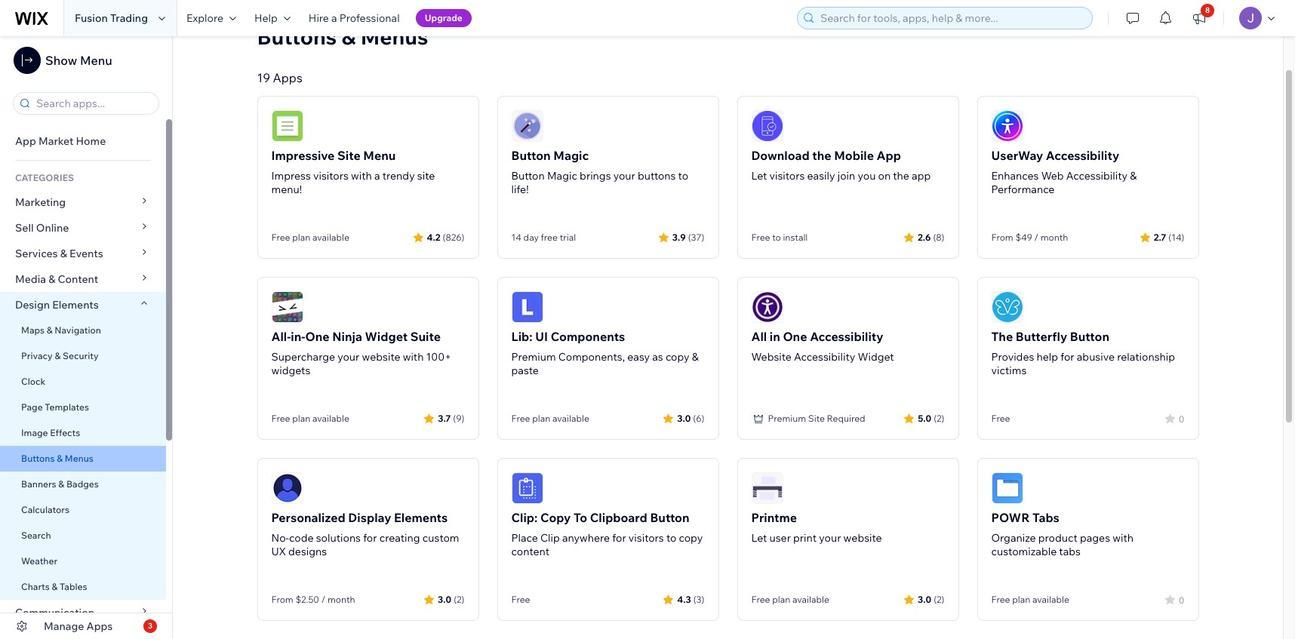 Task type: locate. For each thing, give the bounding box(es) containing it.
& for services & events link
[[60, 247, 67, 261]]

&
[[342, 23, 356, 50], [1131, 169, 1138, 183], [60, 247, 67, 261], [48, 273, 55, 286], [47, 325, 53, 336], [55, 350, 61, 362], [692, 350, 699, 364], [57, 453, 63, 464], [58, 479, 64, 490], [52, 582, 58, 593]]

free down the customizable
[[992, 594, 1011, 606]]

0 horizontal spatial 3.0 (2)
[[438, 594, 465, 605]]

0 horizontal spatial elements
[[52, 298, 99, 312]]

maps & navigation
[[21, 325, 101, 336]]

visitors down impressive
[[313, 169, 349, 183]]

copy up 4.3 (3)
[[679, 532, 703, 545]]

1 horizontal spatial app
[[877, 148, 902, 163]]

2 horizontal spatial 3.0
[[918, 594, 932, 605]]

with left trendy
[[351, 169, 372, 183]]

0 vertical spatial apps
[[273, 70, 303, 85]]

0 vertical spatial premium
[[512, 350, 556, 364]]

privacy & security link
[[0, 344, 166, 369]]

the right on
[[894, 169, 910, 183]]

one right in
[[783, 329, 808, 344]]

free right (3)
[[752, 594, 771, 606]]

0 horizontal spatial apps
[[87, 620, 113, 634]]

1 horizontal spatial a
[[375, 169, 380, 183]]

2 vertical spatial with
[[1113, 532, 1134, 545]]

clock
[[21, 376, 46, 387]]

0 vertical spatial website
[[362, 350, 401, 364]]

image effects link
[[0, 421, 166, 446]]

0 horizontal spatial for
[[363, 532, 377, 545]]

0 vertical spatial your
[[614, 169, 636, 183]]

weather link
[[0, 549, 166, 575]]

widgets
[[271, 364, 311, 378]]

free for powr tabs
[[992, 594, 1011, 606]]

buttons up banners
[[21, 453, 55, 464]]

1 vertical spatial site
[[809, 413, 825, 424]]

website inside all-in-one ninja widget suite supercharge your website with 100+ widgets
[[362, 350, 401, 364]]

your inside printme let user print your website
[[820, 532, 842, 545]]

a right 'hire'
[[332, 11, 337, 25]]

1 horizontal spatial 3.0 (2)
[[918, 594, 945, 605]]

hire a professional
[[309, 11, 400, 25]]

userway accessibility logo image
[[992, 110, 1024, 142]]

free down 'widgets'
[[271, 413, 290, 424]]

0 horizontal spatial visitors
[[313, 169, 349, 183]]

1 horizontal spatial from
[[992, 232, 1014, 243]]

1 horizontal spatial website
[[844, 532, 883, 545]]

0 horizontal spatial menus
[[65, 453, 94, 464]]

with down suite at the left bottom
[[403, 350, 424, 364]]

design
[[15, 298, 50, 312]]

website down ninja
[[362, 350, 401, 364]]

4.2 (826)
[[427, 231, 465, 243]]

show menu
[[45, 53, 112, 68]]

with right pages
[[1113, 532, 1134, 545]]

printme logo image
[[752, 473, 784, 504]]

0 vertical spatial month
[[1041, 232, 1069, 243]]

free down the content
[[512, 594, 531, 606]]

1 vertical spatial premium
[[768, 413, 807, 424]]

powr tabs logo image
[[992, 473, 1024, 504]]

0 horizontal spatial one
[[305, 329, 330, 344]]

one
[[305, 329, 330, 344], [783, 329, 808, 344]]

2 horizontal spatial visitors
[[770, 169, 805, 183]]

2 3.0 (2) from the left
[[918, 594, 945, 605]]

ui
[[536, 329, 548, 344]]

provides
[[992, 350, 1035, 364]]

1 0 from the top
[[1179, 413, 1185, 425]]

1 horizontal spatial visitors
[[629, 532, 664, 545]]

design elements
[[15, 298, 99, 312]]

0 for powr tabs
[[1179, 595, 1185, 606]]

0 vertical spatial elements
[[52, 298, 99, 312]]

0 for the butterfly button
[[1179, 413, 1185, 425]]

1 vertical spatial menus
[[65, 453, 94, 464]]

Search apps... field
[[32, 93, 154, 114]]

page templates link
[[0, 395, 166, 421]]

month right the $2.50
[[328, 594, 355, 606]]

site inside impressive site menu impress visitors with a trendy site menu!
[[338, 148, 361, 163]]

2 horizontal spatial with
[[1113, 532, 1134, 545]]

1 horizontal spatial site
[[809, 413, 825, 424]]

visitors inside clip: copy to clipboard button place clip anywhere for visitors to copy content
[[629, 532, 664, 545]]

magic left brings
[[547, 169, 578, 183]]

creating
[[380, 532, 420, 545]]

0 vertical spatial widget
[[365, 329, 408, 344]]

/ right the $2.50
[[321, 594, 326, 606]]

0 horizontal spatial buttons & menus
[[21, 453, 94, 464]]

your right print
[[820, 532, 842, 545]]

performance
[[992, 183, 1055, 196]]

button inside the butterfly button provides help for abusive relationship victims
[[1071, 329, 1110, 344]]

banners
[[21, 479, 56, 490]]

buttons & menus inside buttons & menus link
[[21, 453, 94, 464]]

1 vertical spatial with
[[403, 350, 424, 364]]

badges
[[66, 479, 99, 490]]

plan down 'widgets'
[[292, 413, 311, 424]]

1 vertical spatial website
[[844, 532, 883, 545]]

free for lib: ui components
[[512, 413, 531, 424]]

plan down the customizable
[[1013, 594, 1031, 606]]

you
[[858, 169, 876, 183]]

fusion
[[75, 11, 108, 25]]

available down impressive site menu impress visitors with a trendy site menu!
[[313, 232, 350, 243]]

custom
[[423, 532, 460, 545]]

to inside button magic button magic brings your buttons to life!
[[679, 169, 689, 183]]

0 vertical spatial to
[[679, 169, 689, 183]]

print
[[794, 532, 817, 545]]

plan for print
[[773, 594, 791, 606]]

2 horizontal spatial for
[[1061, 350, 1075, 364]]

solutions
[[316, 532, 361, 545]]

app
[[15, 134, 36, 148], [877, 148, 902, 163]]

0 vertical spatial the
[[813, 148, 832, 163]]

(2)
[[934, 413, 945, 424], [454, 594, 465, 605], [934, 594, 945, 605]]

1 horizontal spatial with
[[403, 350, 424, 364]]

marketing link
[[0, 190, 166, 215]]

1 horizontal spatial your
[[614, 169, 636, 183]]

free plan available down menu!
[[271, 232, 350, 243]]

1 horizontal spatial the
[[894, 169, 910, 183]]

one inside all-in-one ninja widget suite supercharge your website with 100+ widgets
[[305, 329, 330, 344]]

(2) for all in one accessibility
[[934, 413, 945, 424]]

apps right 19
[[273, 70, 303, 85]]

1 horizontal spatial month
[[1041, 232, 1069, 243]]

0 horizontal spatial from
[[271, 594, 294, 606]]

visitors down clipboard
[[629, 532, 664, 545]]

for down display
[[363, 532, 377, 545]]

for inside the butterfly button provides help for abusive relationship victims
[[1061, 350, 1075, 364]]

magic up brings
[[554, 148, 589, 163]]

5.0
[[918, 413, 932, 424]]

free for all-in-one ninja widget suite
[[271, 413, 290, 424]]

0 horizontal spatial menu
[[80, 53, 112, 68]]

1 3.0 (2) from the left
[[438, 594, 465, 605]]

one for in-
[[305, 329, 330, 344]]

upgrade button
[[416, 9, 472, 27]]

site for menu
[[338, 148, 361, 163]]

2.6 (8)
[[918, 231, 945, 243]]

free plan available for ninja
[[271, 413, 350, 424]]

a inside impressive site menu impress visitors with a trendy site menu!
[[375, 169, 380, 183]]

services
[[15, 247, 58, 261]]

free down menu!
[[271, 232, 290, 243]]

your inside all-in-one ninja widget suite supercharge your website with 100+ widgets
[[338, 350, 360, 364]]

(9)
[[453, 413, 465, 424]]

maps & navigation link
[[0, 318, 166, 344]]

0 horizontal spatial widget
[[365, 329, 408, 344]]

1 horizontal spatial to
[[679, 169, 689, 183]]

1 horizontal spatial one
[[783, 329, 808, 344]]

2 one from the left
[[783, 329, 808, 344]]

impressive site menu logo image
[[271, 110, 303, 142]]

8 button
[[1183, 0, 1217, 36]]

19 apps
[[257, 70, 303, 85]]

/ right $49
[[1035, 232, 1039, 243]]

free plan available down the customizable
[[992, 594, 1070, 606]]

2.7
[[1154, 231, 1167, 243]]

0 vertical spatial menu
[[80, 53, 112, 68]]

plan down user
[[773, 594, 791, 606]]

powr
[[992, 511, 1030, 526]]

free left install
[[752, 232, 771, 243]]

copy right as
[[666, 350, 690, 364]]

let left user
[[752, 532, 768, 545]]

in
[[770, 329, 781, 344]]

content
[[512, 545, 550, 559]]

powr tabs organize product pages with customizable tabs
[[992, 511, 1134, 559]]

0 horizontal spatial with
[[351, 169, 372, 183]]

0 horizontal spatial buttons
[[21, 453, 55, 464]]

0 horizontal spatial premium
[[512, 350, 556, 364]]

app inside download the mobile app let visitors easily join you on the app
[[877, 148, 902, 163]]

plan
[[292, 232, 311, 243], [292, 413, 311, 424], [533, 413, 551, 424], [773, 594, 791, 606], [1013, 594, 1031, 606]]

charts & tables link
[[0, 575, 166, 600]]

0 horizontal spatial site
[[338, 148, 361, 163]]

printme let user print your website
[[752, 511, 883, 545]]

available down the tabs
[[1033, 594, 1070, 606]]

1 vertical spatial 0
[[1179, 595, 1185, 606]]

(37)
[[689, 231, 705, 243]]

app inside 'app market home' link
[[15, 134, 36, 148]]

free for impressive site menu
[[271, 232, 290, 243]]

your
[[614, 169, 636, 183], [338, 350, 360, 364], [820, 532, 842, 545]]

1 vertical spatial your
[[338, 350, 360, 364]]

sell
[[15, 221, 34, 235]]

abusive
[[1077, 350, 1115, 364]]

from left the $2.50
[[271, 594, 294, 606]]

content
[[58, 273, 98, 286]]

0 vertical spatial buttons
[[257, 23, 337, 50]]

0 vertical spatial let
[[752, 169, 768, 183]]

enhances
[[992, 169, 1040, 183]]

1 let from the top
[[752, 169, 768, 183]]

place
[[512, 532, 538, 545]]

with inside impressive site menu impress visitors with a trendy site menu!
[[351, 169, 372, 183]]

website
[[362, 350, 401, 364], [844, 532, 883, 545]]

from left $49
[[992, 232, 1014, 243]]

clip: copy to clipboard button logo image
[[512, 473, 543, 504]]

app left market
[[15, 134, 36, 148]]

(2) for personalized display elements
[[454, 594, 465, 605]]

1 vertical spatial elements
[[394, 511, 448, 526]]

month right $49
[[1041, 232, 1069, 243]]

buttons & menus
[[257, 23, 429, 50], [21, 453, 94, 464]]

menu right show
[[80, 53, 112, 68]]

copy inside lib: ui components premium components, easy as copy & paste
[[666, 350, 690, 364]]

1 horizontal spatial elements
[[394, 511, 448, 526]]

elements up "custom"
[[394, 511, 448, 526]]

website
[[752, 350, 792, 364]]

available down supercharge at the left of page
[[313, 413, 350, 424]]

impressive
[[271, 148, 335, 163]]

0 horizontal spatial /
[[321, 594, 326, 606]]

1 vertical spatial /
[[321, 594, 326, 606]]

2 vertical spatial to
[[667, 532, 677, 545]]

menu up trendy
[[363, 148, 396, 163]]

& inside lib: ui components premium components, easy as copy & paste
[[692, 350, 699, 364]]

all-
[[271, 329, 291, 344]]

2 horizontal spatial your
[[820, 532, 842, 545]]

available down print
[[793, 594, 830, 606]]

0 vertical spatial menus
[[361, 23, 429, 50]]

easy
[[628, 350, 650, 364]]

visitors down download
[[770, 169, 805, 183]]

free plan available down paste
[[512, 413, 590, 424]]

1 horizontal spatial buttons & menus
[[257, 23, 429, 50]]

2 0 from the top
[[1179, 595, 1185, 606]]

plan down menu!
[[292, 232, 311, 243]]

0 vertical spatial with
[[351, 169, 372, 183]]

hire a professional link
[[300, 0, 409, 36]]

let down download
[[752, 169, 768, 183]]

accessibility right website
[[794, 350, 856, 364]]

tabs
[[1033, 511, 1060, 526]]

with
[[351, 169, 372, 183], [403, 350, 424, 364], [1113, 532, 1134, 545]]

0 horizontal spatial month
[[328, 594, 355, 606]]

accessibility up web
[[1047, 148, 1120, 163]]

with inside powr tabs organize product pages with customizable tabs
[[1113, 532, 1134, 545]]

required
[[827, 413, 866, 424]]

1 horizontal spatial for
[[613, 532, 627, 545]]

0 vertical spatial buttons & menus
[[257, 23, 429, 50]]

site left the required at the right bottom of page
[[809, 413, 825, 424]]

your down ninja
[[338, 350, 360, 364]]

app up on
[[877, 148, 902, 163]]

/ for personalized
[[321, 594, 326, 606]]

1 vertical spatial widget
[[858, 350, 895, 364]]

help button
[[245, 0, 300, 36]]

1 vertical spatial menu
[[363, 148, 396, 163]]

website right print
[[844, 532, 883, 545]]

communication link
[[0, 600, 166, 626]]

0 vertical spatial from
[[992, 232, 1014, 243]]

widget up the required at the right bottom of page
[[858, 350, 895, 364]]

3.0 (6)
[[678, 413, 705, 424]]

for right help
[[1061, 350, 1075, 364]]

fusion trading
[[75, 11, 148, 25]]

free plan available down 'widgets'
[[271, 413, 350, 424]]

one inside all in one accessibility website accessibility widget
[[783, 329, 808, 344]]

available for ninja
[[313, 413, 350, 424]]

1 vertical spatial buttons & menus
[[21, 453, 94, 464]]

1 vertical spatial month
[[328, 594, 355, 606]]

menu inside impressive site menu impress visitors with a trendy site menu!
[[363, 148, 396, 163]]

plan down paste
[[533, 413, 551, 424]]

one up supercharge at the left of page
[[305, 329, 330, 344]]

premium down ui in the left bottom of the page
[[512, 350, 556, 364]]

image
[[21, 427, 48, 439]]

2 vertical spatial your
[[820, 532, 842, 545]]

site right impressive
[[338, 148, 361, 163]]

a left trendy
[[375, 169, 380, 183]]

join
[[838, 169, 856, 183]]

(8)
[[934, 231, 945, 243]]

lib:
[[512, 329, 533, 344]]

available down components,
[[553, 413, 590, 424]]

elements up navigation
[[52, 298, 99, 312]]

0 horizontal spatial the
[[813, 148, 832, 163]]

1 vertical spatial copy
[[679, 532, 703, 545]]

1 one from the left
[[305, 329, 330, 344]]

0 vertical spatial a
[[332, 11, 337, 25]]

1 horizontal spatial 3.0
[[678, 413, 691, 424]]

premium left the required at the right bottom of page
[[768, 413, 807, 424]]

0 horizontal spatial website
[[362, 350, 401, 364]]

widget right ninja
[[365, 329, 408, 344]]

app market home link
[[0, 128, 166, 154]]

menu inside button
[[80, 53, 112, 68]]

one for in
[[783, 329, 808, 344]]

1 vertical spatial from
[[271, 594, 294, 606]]

plan for impress
[[292, 232, 311, 243]]

apps inside sidebar element
[[87, 620, 113, 634]]

manage
[[44, 620, 84, 634]]

help
[[254, 11, 278, 25]]

0 horizontal spatial to
[[667, 532, 677, 545]]

3.9
[[673, 231, 686, 243]]

0 vertical spatial copy
[[666, 350, 690, 364]]

from for personalized display elements
[[271, 594, 294, 606]]

1 horizontal spatial menu
[[363, 148, 396, 163]]

2.7 (14)
[[1154, 231, 1185, 243]]

free for printme
[[752, 594, 771, 606]]

& for buttons & menus link
[[57, 453, 63, 464]]

free plan available down user
[[752, 594, 830, 606]]

0 vertical spatial /
[[1035, 232, 1039, 243]]

apps right manage on the left of page
[[87, 620, 113, 634]]

lib: ui components logo image
[[512, 292, 543, 323]]

widget inside all-in-one ninja widget suite supercharge your website with 100+ widgets
[[365, 329, 408, 344]]

1 horizontal spatial widget
[[858, 350, 895, 364]]

1 vertical spatial apps
[[87, 620, 113, 634]]

available for print
[[793, 594, 830, 606]]

0 horizontal spatial your
[[338, 350, 360, 364]]

0 horizontal spatial app
[[15, 134, 36, 148]]

buttons up the 19 apps
[[257, 23, 337, 50]]

0 vertical spatial site
[[338, 148, 361, 163]]

clip: copy to clipboard button place clip anywhere for visitors to copy content
[[512, 511, 703, 559]]

userway
[[992, 148, 1044, 163]]

1 vertical spatial magic
[[547, 169, 578, 183]]

1 vertical spatial buttons
[[21, 453, 55, 464]]

for down clipboard
[[613, 532, 627, 545]]

1 horizontal spatial apps
[[273, 70, 303, 85]]

0 horizontal spatial 3.0
[[438, 594, 452, 605]]

free down paste
[[512, 413, 531, 424]]

2 horizontal spatial to
[[773, 232, 781, 243]]

1 vertical spatial let
[[752, 532, 768, 545]]

your right brings
[[614, 169, 636, 183]]

free down victims
[[992, 413, 1011, 424]]

& for 'banners & badges' link
[[58, 479, 64, 490]]

0 vertical spatial 0
[[1179, 413, 1185, 425]]

components
[[551, 329, 626, 344]]

1 vertical spatial a
[[375, 169, 380, 183]]

the up easily
[[813, 148, 832, 163]]

2 let from the top
[[752, 532, 768, 545]]

effects
[[50, 427, 80, 439]]



Task type: describe. For each thing, give the bounding box(es) containing it.
user
[[770, 532, 791, 545]]

designs
[[289, 545, 327, 559]]

anywhere
[[563, 532, 610, 545]]

with for powr
[[1113, 532, 1134, 545]]

for inside clip: copy to clipboard button place clip anywhere for visitors to copy content
[[613, 532, 627, 545]]

visitors inside impressive site menu impress visitors with a trendy site menu!
[[313, 169, 349, 183]]

100+
[[426, 350, 452, 364]]

with inside all-in-one ninja widget suite supercharge your website with 100+ widgets
[[403, 350, 424, 364]]

apps for 19 apps
[[273, 70, 303, 85]]

help
[[1037, 350, 1059, 364]]

0 horizontal spatial a
[[332, 11, 337, 25]]

product
[[1039, 532, 1078, 545]]

elements inside sidebar element
[[52, 298, 99, 312]]

ninja
[[332, 329, 362, 344]]

free for download the mobile app
[[752, 232, 771, 243]]

your inside button magic button magic brings your buttons to life!
[[614, 169, 636, 183]]

trading
[[110, 11, 148, 25]]

download the mobile app let visitors easily join you on the app
[[752, 148, 931, 183]]

display
[[348, 511, 392, 526]]

website inside printme let user print your website
[[844, 532, 883, 545]]

to
[[574, 511, 588, 526]]

free to install
[[752, 232, 808, 243]]

sell online
[[15, 221, 69, 235]]

let inside printme let user print your website
[[752, 532, 768, 545]]

copy
[[541, 511, 571, 526]]

with for impressive
[[351, 169, 372, 183]]

life!
[[512, 183, 529, 196]]

paste
[[512, 364, 539, 378]]

services & events link
[[0, 241, 166, 267]]

privacy
[[21, 350, 53, 362]]

privacy & security
[[21, 350, 99, 362]]

brings
[[580, 169, 611, 183]]

hire
[[309, 11, 329, 25]]

market
[[38, 134, 74, 148]]

1 horizontal spatial menus
[[361, 23, 429, 50]]

free plan available for product
[[992, 594, 1070, 606]]

buttons & menus link
[[0, 446, 166, 472]]

free plan available for print
[[752, 594, 830, 606]]

(3)
[[694, 594, 705, 605]]

all
[[752, 329, 767, 344]]

banners & badges link
[[0, 472, 166, 498]]

4.3
[[678, 594, 692, 605]]

plan for premium
[[533, 413, 551, 424]]

4.3 (3)
[[678, 594, 705, 605]]

buttons inside buttons & menus link
[[21, 453, 55, 464]]

3.0 for user
[[918, 594, 932, 605]]

& for the charts & tables link
[[52, 582, 58, 593]]

maps
[[21, 325, 45, 336]]

online
[[36, 221, 69, 235]]

media & content link
[[0, 267, 166, 292]]

free plan available for impress
[[271, 232, 350, 243]]

site for required
[[809, 413, 825, 424]]

& for media & content link
[[48, 273, 55, 286]]

media
[[15, 273, 46, 286]]

calculators
[[21, 504, 70, 516]]

& for privacy & security link at the bottom left of page
[[55, 350, 61, 362]]

& for maps & navigation link
[[47, 325, 53, 336]]

available for impress
[[313, 232, 350, 243]]

14 day free trial
[[512, 232, 576, 243]]

for inside personalized display elements no-code solutions for creating custom ux designs
[[363, 532, 377, 545]]

premium inside lib: ui components premium components, easy as copy & paste
[[512, 350, 556, 364]]

available for product
[[1033, 594, 1070, 606]]

visitors inside download the mobile app let visitors easily join you on the app
[[770, 169, 805, 183]]

0 vertical spatial magic
[[554, 148, 589, 163]]

1 vertical spatial to
[[773, 232, 781, 243]]

available for premium
[[553, 413, 590, 424]]

(2) for printme
[[934, 594, 945, 605]]

3.0 (2) for user
[[918, 594, 945, 605]]

accessibility right in
[[810, 329, 884, 344]]

events
[[70, 247, 103, 261]]

tables
[[60, 582, 87, 593]]

1 vertical spatial the
[[894, 169, 910, 183]]

app market home
[[15, 134, 106, 148]]

communication
[[15, 606, 97, 620]]

calculators link
[[0, 498, 166, 523]]

templates
[[45, 402, 89, 413]]

sidebar element
[[0, 36, 173, 640]]

from for userway accessibility
[[992, 232, 1014, 243]]

3.0 (2) for elements
[[438, 594, 465, 605]]

design elements link
[[0, 292, 166, 318]]

menu!
[[271, 183, 302, 196]]

button inside clip: copy to clipboard button place clip anywhere for visitors to copy content
[[651, 511, 690, 526]]

personalized display elements logo image
[[271, 473, 303, 504]]

1 horizontal spatial buttons
[[257, 23, 337, 50]]

1 horizontal spatial premium
[[768, 413, 807, 424]]

ux
[[271, 545, 286, 559]]

clip
[[541, 532, 560, 545]]

widget inside all in one accessibility website accessibility widget
[[858, 350, 895, 364]]

download
[[752, 148, 810, 163]]

4.2
[[427, 231, 441, 243]]

month for display
[[328, 594, 355, 606]]

no-
[[271, 532, 289, 545]]

3.0 for elements
[[438, 594, 452, 605]]

show menu button
[[14, 47, 112, 74]]

easily
[[808, 169, 836, 183]]

Search for tools, apps, help & more... field
[[816, 8, 1088, 29]]

all in one accessibility logo image
[[752, 292, 784, 323]]

free plan available for premium
[[512, 413, 590, 424]]

as
[[653, 350, 664, 364]]

services & events
[[15, 247, 103, 261]]

show
[[45, 53, 77, 68]]

plan for product
[[1013, 594, 1031, 606]]

button magic logo image
[[512, 110, 543, 142]]

month for accessibility
[[1041, 232, 1069, 243]]

all-in-one ninja widget suite logo image
[[271, 292, 303, 323]]

navigation
[[55, 325, 101, 336]]

plan for ninja
[[292, 413, 311, 424]]

tabs
[[1060, 545, 1081, 559]]

download the mobile app logo image
[[752, 110, 784, 142]]

media & content
[[15, 273, 98, 286]]

accessibility right web
[[1067, 169, 1128, 183]]

elements inside personalized display elements no-code solutions for creating custom ux designs
[[394, 511, 448, 526]]

$2.50
[[296, 594, 319, 606]]

to inside clip: copy to clipboard button place clip anywhere for visitors to copy content
[[667, 532, 677, 545]]

install
[[783, 232, 808, 243]]

& inside userway accessibility enhances web accessibility & performance
[[1131, 169, 1138, 183]]

3.0 for components
[[678, 413, 691, 424]]

3
[[148, 622, 153, 631]]

organize
[[992, 532, 1037, 545]]

menus inside sidebar element
[[65, 453, 94, 464]]

copy inside clip: copy to clipboard button place clip anywhere for visitors to copy content
[[679, 532, 703, 545]]

web
[[1042, 169, 1065, 183]]

impress
[[271, 169, 311, 183]]

search
[[21, 530, 51, 541]]

code
[[289, 532, 314, 545]]

manage apps
[[44, 620, 113, 634]]

let inside download the mobile app let visitors easily join you on the app
[[752, 169, 768, 183]]

charts & tables
[[21, 582, 87, 593]]

image effects
[[21, 427, 80, 439]]

charts
[[21, 582, 50, 593]]

the butterfly button logo image
[[992, 292, 1024, 323]]

site
[[417, 169, 435, 183]]

apps for manage apps
[[87, 620, 113, 634]]

/ for userway
[[1035, 232, 1039, 243]]



Task type: vqa. For each thing, say whether or not it's contained in the screenshot.
the is corresponding to is less or equal to
no



